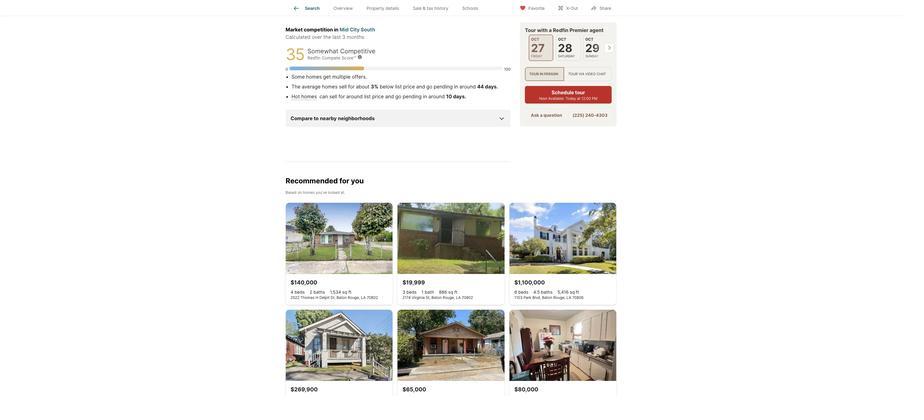 Task type: vqa. For each thing, say whether or not it's contained in the screenshot.
guest
no



Task type: describe. For each thing, give the bounding box(es) containing it.
0 horizontal spatial around
[[347, 94, 363, 100]]

h
[[316, 296, 319, 301]]

2 vertical spatial for
[[340, 177, 350, 186]]

tab list containing search
[[286, 0, 491, 16]]

hot homes link
[[292, 94, 317, 100]]

neighborhoods
[[338, 116, 375, 122]]

1 horizontal spatial around
[[429, 94, 445, 100]]

beds for $19,999
[[407, 290, 417, 295]]

tour for tour via video chat
[[568, 72, 578, 76]]

0
[[286, 67, 288, 72]]

886 sq ft
[[439, 290, 458, 295]]

in left person
[[540, 72, 544, 76]]

baths for $140,000
[[314, 290, 325, 295]]

market
[[286, 27, 303, 33]]

0 horizontal spatial price
[[372, 94, 384, 100]]

trends
[[328, 9, 344, 16]]

calculated
[[286, 34, 311, 40]]

4 beds
[[291, 290, 305, 295]]

the
[[292, 84, 301, 90]]

at.
[[341, 191, 345, 195]]

pm
[[592, 96, 598, 101]]

1 bath
[[422, 290, 434, 295]]

70806
[[573, 296, 584, 301]]

with
[[537, 27, 548, 33]]

4.5 baths
[[534, 290, 553, 295]]

sunday
[[586, 54, 599, 58]]

compete
[[322, 55, 341, 60]]

rouge, for $19,999
[[443, 296, 455, 301]]

months
[[347, 34, 364, 40]]

south inside market competition in mid city south calculated over the last 3 months
[[361, 27, 375, 33]]

1 horizontal spatial list
[[395, 84, 402, 90]]

agent
[[590, 27, 604, 33]]

next image
[[605, 43, 614, 53]]

overview
[[334, 6, 353, 11]]

photo of 1840 arizona st, baton rouge, la 70802 image
[[398, 310, 505, 382]]

next
[[539, 96, 548, 101]]

schools
[[463, 6, 479, 11]]

oct for 29
[[586, 37, 594, 42]]

sell for homes
[[339, 84, 347, 90]]

virginia
[[412, 296, 425, 301]]

(225) 240-4303
[[573, 113, 608, 118]]

history
[[435, 6, 449, 11]]

search link
[[293, 5, 320, 12]]

oct for 27
[[531, 37, 540, 42]]

12:00
[[582, 96, 591, 101]]

via
[[579, 72, 585, 76]]

in inside market competition in mid city south calculated over the last 3 months
[[334, 27, 339, 33]]

2 70802 from the left
[[462, 296, 473, 301]]

0 horizontal spatial go
[[396, 94, 402, 100]]

schools tab
[[456, 1, 486, 16]]

$140,000
[[291, 280, 318, 286]]

baton for $1,100,000
[[542, 296, 553, 301]]

x-out
[[567, 5, 578, 11]]

nearby
[[320, 116, 337, 122]]

ask a question link
[[531, 113, 562, 118]]

(225)
[[573, 113, 585, 118]]

photo of 2174 virginia st, baton rouge, la 70802 image
[[398, 203, 505, 275]]

6 beds
[[515, 290, 529, 295]]

1 horizontal spatial go
[[427, 84, 433, 90]]

3%
[[371, 84, 379, 90]]

friday
[[531, 54, 542, 58]]

out
[[571, 5, 578, 11]]

0 vertical spatial south
[[371, 9, 386, 16]]

share
[[600, 5, 612, 11]]

property
[[367, 6, 385, 11]]

$65,000
[[403, 387, 427, 394]]

based on homes you've looked at.
[[286, 191, 345, 195]]

property details
[[367, 6, 399, 11]]

homes down some homes get multiple offers.
[[322, 84, 338, 90]]

property details tab
[[360, 1, 406, 16]]

4
[[291, 290, 294, 295]]

bath
[[425, 290, 434, 295]]

x-out button
[[553, 1, 584, 14]]

get
[[323, 74, 331, 80]]

sale
[[413, 6, 422, 11]]

photo of 1103 park blvd, baton rouge, la 70806 image
[[510, 203, 617, 275]]

oct 28 saturday
[[558, 37, 575, 58]]

see more market trends in mid city south
[[286, 9, 386, 16]]

redfin compete score ™
[[308, 55, 356, 60]]

sq for $140,000
[[343, 290, 347, 295]]

in left 10
[[423, 94, 427, 100]]

share button
[[586, 1, 617, 14]]

beds for $140,000
[[295, 290, 305, 295]]

la for $19,999
[[456, 296, 461, 301]]

tour for tour in person
[[530, 72, 539, 76]]

question
[[544, 113, 562, 118]]

schedule
[[552, 90, 574, 96]]

1 horizontal spatial price
[[403, 84, 415, 90]]

based
[[286, 191, 297, 195]]

for for about
[[348, 84, 355, 90]]

more
[[296, 9, 309, 16]]

photo of 355 napoleon st, baton rouge, la 70802 image
[[286, 310, 393, 382]]

$1,100,000
[[515, 280, 545, 286]]

homes down average
[[301, 94, 317, 100]]

delpit
[[320, 296, 330, 301]]

2174 virginia st, baton rouge, la 70802
[[403, 296, 473, 301]]

compare
[[291, 116, 313, 122]]

st,
[[426, 296, 431, 301]]

compare to nearby neighborhoods button
[[291, 110, 506, 127]]

score
[[342, 55, 354, 60]]

at
[[577, 96, 581, 101]]

mid inside market competition in mid city south calculated over the last 3 months
[[340, 27, 349, 33]]

chat
[[597, 72, 606, 76]]

886
[[439, 290, 447, 295]]

homes up average
[[306, 74, 322, 80]]

multiple
[[332, 74, 351, 80]]



Task type: locate. For each thing, give the bounding box(es) containing it.
see more market trends in mid city south link
[[286, 9, 386, 26]]

2 oct from the left
[[558, 37, 566, 42]]

below
[[380, 84, 394, 90]]

last
[[333, 34, 341, 40]]

0 horizontal spatial sell
[[330, 94, 337, 100]]

baton
[[337, 296, 347, 301], [432, 296, 442, 301], [542, 296, 553, 301]]

price right below
[[403, 84, 415, 90]]

today
[[566, 96, 576, 101]]

list
[[395, 84, 402, 90], [364, 94, 371, 100]]

oct down agent
[[586, 37, 594, 42]]

2 baths from the left
[[541, 290, 553, 295]]

premier
[[570, 27, 589, 33]]

1 vertical spatial a
[[540, 113, 543, 118]]

1 oct from the left
[[531, 37, 540, 42]]

list right below
[[395, 84, 402, 90]]

beds up 2174
[[407, 290, 417, 295]]

0 vertical spatial days.
[[485, 84, 498, 90]]

the
[[324, 34, 331, 40]]

$269,900 button
[[286, 310, 393, 397]]

1 horizontal spatial oct
[[558, 37, 566, 42]]

35
[[286, 45, 305, 64]]

rouge, for $1,100,000
[[554, 296, 566, 301]]

for left about
[[348, 84, 355, 90]]

1 baths from the left
[[314, 290, 325, 295]]

2522
[[291, 296, 300, 301]]

1
[[422, 290, 424, 295]]

2 beds from the left
[[407, 290, 417, 295]]

2 horizontal spatial oct
[[586, 37, 594, 42]]

sq up '70806'
[[570, 290, 575, 295]]

you
[[351, 177, 364, 186]]

1,534
[[330, 290, 341, 295]]

100
[[504, 67, 511, 72]]

ft for $19,999
[[455, 290, 458, 295]]

south up months
[[361, 27, 375, 33]]

photo of 805 w garfield st, baton rouge, la 70802 image
[[510, 310, 617, 382]]

2522 thomas h delpit dr, baton rouge, la 70802
[[291, 296, 378, 301]]

city up mid city south link
[[360, 9, 370, 16]]

market competition in mid city south calculated over the last 3 months
[[286, 27, 375, 40]]

1 horizontal spatial rouge,
[[443, 296, 455, 301]]

in up 'last'
[[334, 27, 339, 33]]

recommended
[[286, 177, 338, 186]]

oct inside oct 27 friday
[[531, 37, 540, 42]]

1 horizontal spatial sell
[[339, 84, 347, 90]]

the average homes sell for about 3% below list price and go pending in around 44 days.
[[292, 84, 498, 90]]

beds
[[295, 290, 305, 295], [407, 290, 417, 295], [519, 290, 529, 295]]

mid up 'last'
[[340, 27, 349, 33]]

0 vertical spatial mid
[[350, 9, 359, 16]]

sq right 1,534
[[343, 290, 347, 295]]

price down 3% in the left top of the page
[[372, 94, 384, 100]]

2 horizontal spatial la
[[567, 296, 572, 301]]

oct for 28
[[558, 37, 566, 42]]

pending down the average homes sell for about 3% below list price and go pending in around 44 days.
[[403, 94, 422, 100]]

2 rouge, from the left
[[443, 296, 455, 301]]

0 vertical spatial go
[[427, 84, 433, 90]]

somewhat
[[308, 48, 339, 55]]

3 la from the left
[[567, 296, 572, 301]]

1 beds from the left
[[295, 290, 305, 295]]

around
[[460, 84, 476, 90], [347, 94, 363, 100], [429, 94, 445, 100]]

tour in person
[[530, 72, 558, 76]]

2 horizontal spatial sq
[[570, 290, 575, 295]]

sale & tax history tab
[[406, 1, 456, 16]]

0 vertical spatial price
[[403, 84, 415, 90]]

1 vertical spatial south
[[361, 27, 375, 33]]

0 horizontal spatial oct
[[531, 37, 540, 42]]

rouge, down 886 sq ft
[[443, 296, 455, 301]]

240-
[[586, 113, 596, 118]]

for right can
[[339, 94, 345, 100]]

sq
[[343, 290, 347, 295], [449, 290, 453, 295], [570, 290, 575, 295]]

ft for $1,100,000
[[576, 290, 580, 295]]

&
[[423, 6, 426, 11]]

2 horizontal spatial ft
[[576, 290, 580, 295]]

for for around
[[339, 94, 345, 100]]

sale & tax history
[[413, 6, 449, 11]]

1 vertical spatial go
[[396, 94, 402, 100]]

1 horizontal spatial and
[[417, 84, 425, 90]]

1 vertical spatial 3
[[403, 290, 406, 295]]

1 horizontal spatial days.
[[485, 84, 498, 90]]

1 70802 from the left
[[367, 296, 378, 301]]

redfin down the somewhat
[[308, 55, 321, 60]]

city up months
[[350, 27, 360, 33]]

tour left with
[[525, 27, 536, 33]]

1 horizontal spatial baths
[[541, 290, 553, 295]]

competitive
[[340, 48, 376, 55]]

list box
[[525, 67, 612, 81]]

1 ft from the left
[[349, 290, 352, 295]]

baton down 4.5 baths
[[542, 296, 553, 301]]

average
[[302, 84, 321, 90]]

x-
[[567, 5, 571, 11]]

0 vertical spatial for
[[348, 84, 355, 90]]

2 la from the left
[[456, 296, 461, 301]]

0 horizontal spatial 3
[[342, 34, 346, 40]]

tax
[[427, 6, 433, 11]]

0 horizontal spatial pending
[[403, 94, 422, 100]]

0 vertical spatial pending
[[434, 84, 453, 90]]

somewhat competitive
[[308, 48, 376, 55]]

tour
[[575, 90, 585, 96]]

2 ft from the left
[[455, 290, 458, 295]]

sell down multiple
[[339, 84, 347, 90]]

0 vertical spatial redfin
[[553, 27, 569, 33]]

2 horizontal spatial around
[[460, 84, 476, 90]]

1 baton from the left
[[337, 296, 347, 301]]

mid
[[350, 9, 359, 16], [340, 27, 349, 33]]

baths for $1,100,000
[[541, 290, 553, 295]]

1 horizontal spatial baton
[[432, 296, 442, 301]]

park
[[524, 296, 532, 301]]

1 vertical spatial price
[[372, 94, 384, 100]]

0 horizontal spatial days.
[[453, 94, 466, 100]]

a
[[549, 27, 552, 33], [540, 113, 543, 118]]

oct 27 friday
[[531, 37, 545, 58]]

0 horizontal spatial rouge,
[[348, 296, 360, 301]]

0 horizontal spatial redfin
[[308, 55, 321, 60]]

ft right 886
[[455, 290, 458, 295]]

sell right can
[[330, 94, 337, 100]]

sq right 886
[[449, 290, 453, 295]]

city inside market competition in mid city south calculated over the last 3 months
[[350, 27, 360, 33]]

0 horizontal spatial and
[[385, 94, 394, 100]]

mid city south link
[[340, 27, 375, 33]]

4303
[[596, 113, 608, 118]]

redfin right with
[[553, 27, 569, 33]]

1 vertical spatial redfin
[[308, 55, 321, 60]]

days. right 44
[[485, 84, 498, 90]]

around left 44
[[460, 84, 476, 90]]

oct down with
[[531, 37, 540, 42]]

in right trends
[[345, 9, 349, 16]]

1 horizontal spatial redfin
[[553, 27, 569, 33]]

la
[[361, 296, 366, 301], [456, 296, 461, 301], [567, 296, 572, 301]]

tour left via
[[568, 72, 578, 76]]

4.5
[[534, 290, 540, 295]]

favorite button
[[515, 1, 550, 14]]

ft for $140,000
[[349, 290, 352, 295]]

video
[[586, 72, 596, 76]]

see
[[286, 9, 295, 16]]

oct inside oct 29 sunday
[[586, 37, 594, 42]]

list box containing tour in person
[[525, 67, 612, 81]]

3
[[342, 34, 346, 40], [403, 290, 406, 295]]

1 vertical spatial sell
[[330, 94, 337, 100]]

to
[[314, 116, 319, 122]]

1 vertical spatial mid
[[340, 27, 349, 33]]

3 right 'last'
[[342, 34, 346, 40]]

some
[[292, 74, 305, 80]]

a right with
[[549, 27, 552, 33]]

3 oct from the left
[[586, 37, 594, 42]]

south
[[371, 9, 386, 16], [361, 27, 375, 33]]

0 horizontal spatial 70802
[[367, 296, 378, 301]]

la for $1,100,000
[[567, 296, 572, 301]]

ft
[[349, 290, 352, 295], [455, 290, 458, 295], [576, 290, 580, 295]]

0 vertical spatial sell
[[339, 84, 347, 90]]

pending up 10
[[434, 84, 453, 90]]

$80,000
[[515, 387, 539, 394]]

2 baton from the left
[[432, 296, 442, 301]]

0 horizontal spatial a
[[540, 113, 543, 118]]

2 horizontal spatial beds
[[519, 290, 529, 295]]

1 sq from the left
[[343, 290, 347, 295]]

0 vertical spatial a
[[549, 27, 552, 33]]

list down about
[[364, 94, 371, 100]]

redfin
[[553, 27, 569, 33], [308, 55, 321, 60]]

1 horizontal spatial beds
[[407, 290, 417, 295]]

tour left person
[[530, 72, 539, 76]]

0 horizontal spatial ft
[[349, 290, 352, 295]]

1 la from the left
[[361, 296, 366, 301]]

3 beds from the left
[[519, 290, 529, 295]]

around left 10
[[429, 94, 445, 100]]

0 vertical spatial and
[[417, 84, 425, 90]]

for up at.
[[340, 177, 350, 186]]

sq for $19,999
[[449, 290, 453, 295]]

tour with a redfin premier agent
[[525, 27, 604, 33]]

1 horizontal spatial mid
[[350, 9, 359, 16]]

3 rouge, from the left
[[554, 296, 566, 301]]

in left 44
[[454, 84, 458, 90]]

None button
[[529, 35, 554, 61], [556, 35, 581, 61], [583, 35, 608, 61], [529, 35, 554, 61], [556, 35, 581, 61], [583, 35, 608, 61]]

in
[[345, 9, 349, 16], [334, 27, 339, 33], [540, 72, 544, 76], [454, 84, 458, 90], [423, 94, 427, 100]]

0 horizontal spatial mid
[[340, 27, 349, 33]]

0 horizontal spatial la
[[361, 296, 366, 301]]

offers.
[[352, 74, 367, 80]]

baths up 1103 park blvd, baton rouge, la 70806
[[541, 290, 553, 295]]

2
[[310, 290, 312, 295]]

0 horizontal spatial city
[[350, 27, 360, 33]]

1 rouge, from the left
[[348, 296, 360, 301]]

tour for tour with a redfin premier agent
[[525, 27, 536, 33]]

days. right 10
[[453, 94, 466, 100]]

beds for $1,100,000
[[519, 290, 529, 295]]

1 horizontal spatial sq
[[449, 290, 453, 295]]

2 horizontal spatial baton
[[542, 296, 553, 301]]

3 baton from the left
[[542, 296, 553, 301]]

around down about
[[347, 94, 363, 100]]

0 vertical spatial list
[[395, 84, 402, 90]]

$269,900
[[291, 387, 318, 394]]

oct inside oct 28 saturday
[[558, 37, 566, 42]]

hot
[[292, 94, 300, 100]]

oct down tour with a redfin premier agent
[[558, 37, 566, 42]]

5,416 sq ft
[[558, 290, 580, 295]]

1 vertical spatial and
[[385, 94, 394, 100]]

3 inside market competition in mid city south calculated over the last 3 months
[[342, 34, 346, 40]]

over
[[312, 34, 322, 40]]

a right ask
[[540, 113, 543, 118]]

price
[[403, 84, 415, 90], [372, 94, 384, 100]]

dr,
[[331, 296, 336, 301]]

1 vertical spatial days.
[[453, 94, 466, 100]]

$19,999
[[403, 280, 425, 286]]

market
[[310, 9, 327, 16]]

tour via video chat
[[568, 72, 606, 76]]

28
[[558, 41, 573, 55]]

details
[[386, 6, 399, 11]]

1103
[[515, 296, 523, 301]]

rouge, down the 1,534 sq ft
[[348, 296, 360, 301]]

3 sq from the left
[[570, 290, 575, 295]]

1 vertical spatial list
[[364, 94, 371, 100]]

south up mid city south link
[[371, 9, 386, 16]]

photo of 2522 thomas h delpit dr, baton rouge, la 70802 image
[[286, 203, 393, 275]]

overview tab
[[327, 1, 360, 16]]

ft up '70806'
[[576, 290, 580, 295]]

0 horizontal spatial baths
[[314, 290, 325, 295]]

™
[[354, 55, 356, 60]]

1 horizontal spatial ft
[[455, 290, 458, 295]]

sq for $1,100,000
[[570, 290, 575, 295]]

0 horizontal spatial baton
[[337, 296, 347, 301]]

3 ft from the left
[[576, 290, 580, 295]]

beds up park
[[519, 290, 529, 295]]

1 horizontal spatial la
[[456, 296, 461, 301]]

1 vertical spatial city
[[350, 27, 360, 33]]

la down 886 sq ft
[[456, 296, 461, 301]]

about
[[356, 84, 370, 90]]

baths up h
[[314, 290, 325, 295]]

0 horizontal spatial sq
[[343, 290, 347, 295]]

1 horizontal spatial a
[[549, 27, 552, 33]]

la down 5,416 sq ft
[[567, 296, 572, 301]]

sell for can
[[330, 94, 337, 100]]

1 horizontal spatial pending
[[434, 84, 453, 90]]

1 horizontal spatial city
[[360, 9, 370, 16]]

2 horizontal spatial rouge,
[[554, 296, 566, 301]]

la right dr,
[[361, 296, 366, 301]]

3 up 2174
[[403, 290, 406, 295]]

2 sq from the left
[[449, 290, 453, 295]]

thomas
[[301, 296, 315, 301]]

tab list
[[286, 0, 491, 16]]

0 vertical spatial city
[[360, 9, 370, 16]]

favorite
[[529, 5, 545, 11]]

0 horizontal spatial beds
[[295, 290, 305, 295]]

0 horizontal spatial list
[[364, 94, 371, 100]]

1 vertical spatial for
[[339, 94, 345, 100]]

rouge,
[[348, 296, 360, 301], [443, 296, 455, 301], [554, 296, 566, 301]]

baton for $19,999
[[432, 296, 442, 301]]

saturday
[[558, 54, 575, 58]]

1 horizontal spatial 3
[[403, 290, 406, 295]]

1 vertical spatial pending
[[403, 94, 422, 100]]

beds up 2522
[[295, 290, 305, 295]]

0 vertical spatial 3
[[342, 34, 346, 40]]

1 horizontal spatial 70802
[[462, 296, 473, 301]]

baton down the 1,534 sq ft
[[337, 296, 347, 301]]

1,534 sq ft
[[330, 290, 352, 295]]

schedule tour next available: today at 12:00 pm
[[539, 90, 598, 101]]

on
[[298, 191, 302, 195]]

ft right 1,534
[[349, 290, 352, 295]]

baton down 886
[[432, 296, 442, 301]]

mid up mid city south link
[[350, 9, 359, 16]]

you've
[[316, 191, 327, 195]]

blvd,
[[533, 296, 541, 301]]

homes right on
[[303, 191, 315, 195]]

rouge, down 5,416
[[554, 296, 566, 301]]



